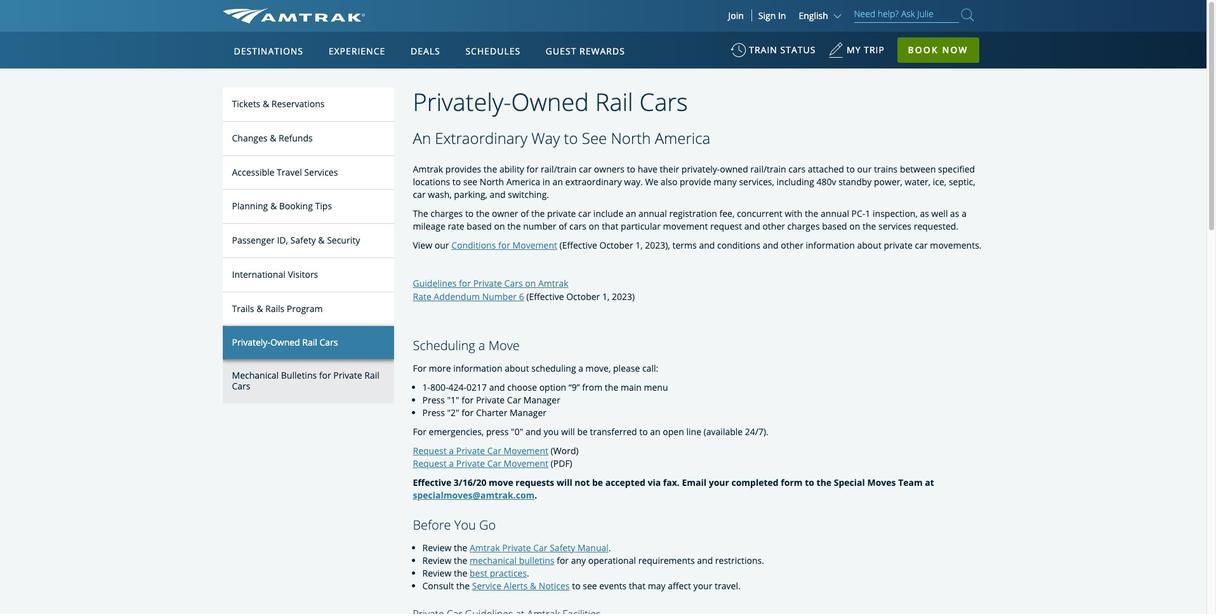 Task type: vqa. For each thing, say whether or not it's contained in the screenshot.
Saver Fares are the lowest available fares and require advance purchase. Saver Fares are limited in availability and generally require advance purchase. Book early to take advantage of Saver Fares.
no



Task type: describe. For each thing, give the bounding box(es) containing it.
an extraordinary way to see north america
[[413, 127, 710, 148]]

the down 'owner'
[[507, 221, 521, 233]]

extraordinary
[[565, 176, 622, 188]]

form
[[781, 476, 803, 488]]

to left see
[[564, 127, 578, 148]]

0 horizontal spatial charges
[[431, 208, 463, 220]]

destinations
[[234, 45, 303, 57]]

privately- inside secondary navigation
[[232, 336, 270, 348]]

travel
[[277, 166, 302, 178]]

search icon image
[[961, 6, 974, 23]]

and right terms
[[699, 240, 715, 252]]

accessible travel services link
[[222, 156, 394, 190]]

and right conditions
[[763, 240, 779, 252]]

0 vertical spatial north
[[611, 127, 651, 148]]

for right the "1"
[[462, 394, 474, 406]]

(pdf)
[[551, 457, 572, 469]]

0 vertical spatial about
[[857, 240, 881, 252]]

1, inside guidelines for private cars on amtrak rate addendum number 6 (effective october 1, 2023)
[[602, 290, 610, 302]]

0217
[[467, 381, 487, 393]]

for emergencies, press "0" and you will be transferred to an open line (available 24/7).
[[413, 426, 768, 438]]

with
[[785, 208, 802, 220]]

0 vertical spatial will
[[561, 426, 575, 438]]

0 vertical spatial privately-owned rail cars
[[413, 85, 688, 118]]

way.
[[624, 176, 643, 188]]

1 vertical spatial of
[[559, 221, 567, 233]]

press
[[486, 426, 509, 438]]

not
[[575, 476, 590, 488]]

safety inside review the amtrak private car safety manual . review the mechanical bulletins for any operational requirements and restrictions. review the best practices . consult the service alerts & notices to see events that may affect your travel.
[[550, 542, 575, 554]]

private inside the "the charges to the owner of the private car include an annual registration fee, concurrent with the annual pc-1 inspection, as well as a mileage rate based on the number of cars on that particular movement request and other charges based on the services requested."
[[547, 208, 576, 220]]

changes & refunds link
[[222, 122, 394, 156]]

may
[[648, 580, 666, 592]]

move,
[[586, 362, 611, 374]]

scheduling a move
[[413, 337, 520, 354]]

car down requested.
[[915, 240, 928, 252]]

tickets & reservations
[[232, 98, 325, 110]]

on down 'owner'
[[494, 221, 505, 233]]

2 annual from the left
[[821, 208, 849, 220]]

for right conditions
[[498, 240, 510, 252]]

owned inside secondary navigation
[[270, 336, 300, 348]]

cars inside the "the charges to the owner of the private car include an annual registration fee, concurrent with the annual pc-1 inspection, as well as a mileage rate based on the number of cars on that particular movement request and other charges based on the services requested."
[[569, 221, 586, 233]]

1 horizontal spatial privately-
[[413, 85, 511, 118]]

guest rewards button
[[541, 34, 630, 69]]

from
[[582, 381, 602, 393]]

movements.
[[930, 240, 982, 252]]

1 vertical spatial other
[[781, 240, 803, 252]]

trails & rails program link
[[222, 292, 394, 327]]

id,
[[277, 234, 288, 246]]

on down include
[[589, 221, 599, 233]]

planning
[[232, 200, 268, 212]]

also
[[661, 176, 677, 188]]

way
[[531, 127, 560, 148]]

and inside the "the charges to the owner of the private car include an annual registration fee, concurrent with the annual pc-1 inspection, as well as a mileage rate based on the number of cars on that particular movement request and other charges based on the services requested."
[[744, 221, 760, 233]]

0 vertical spatial information
[[806, 240, 855, 252]]

number
[[523, 221, 556, 233]]

guidelines for private cars on amtrak rate addendum number 6 (effective october 1, 2023)
[[413, 278, 635, 302]]

the up number
[[531, 208, 545, 220]]

private inside review the amtrak private car safety manual . review the mechanical bulletins for any operational requirements and restrictions. review the best practices . consult the service alerts & notices to see events that may affect your travel.
[[502, 542, 531, 554]]

to left open
[[639, 426, 648, 438]]

owners
[[594, 163, 625, 175]]

mileage
[[413, 221, 445, 233]]

view our conditions for movement (effective october 1, 2023), terms and conditions and other information about private car movements.
[[413, 240, 982, 252]]

1 vertical spatial manager
[[510, 407, 546, 419]]

& for refunds
[[270, 132, 276, 144]]

car up move
[[487, 457, 501, 469]]

on inside guidelines for private cars on amtrak rate addendum number 6 (effective october 1, 2023)
[[525, 278, 536, 290]]

an for transferred
[[650, 426, 661, 438]]

view
[[413, 240, 432, 252]]

english
[[799, 10, 828, 22]]

to up standby
[[846, 163, 855, 175]]

specialmoves@amtrak.com
[[413, 489, 535, 501]]

privately-owned rail cars inside privately-owned rail cars link
[[232, 336, 338, 348]]

my trip button
[[828, 38, 885, 69]]

car down press
[[487, 445, 501, 457]]

security
[[327, 234, 360, 246]]

refunds
[[279, 132, 313, 144]]

sign
[[758, 10, 776, 22]]

review the amtrak private car safety manual . review the mechanical bulletins for any operational requirements and restrictions. review the best practices . consult the service alerts & notices to see events that may affect your travel.
[[422, 542, 764, 592]]

septic,
[[949, 176, 975, 188]]

for right "2"
[[462, 407, 474, 419]]

0 horizontal spatial .
[[527, 567, 529, 579]]

line
[[686, 426, 701, 438]]

1 as from the left
[[920, 208, 929, 220]]

you
[[544, 426, 559, 438]]

cars inside the mechanical bulletins for private rail cars
[[232, 380, 250, 392]]

2023)
[[612, 290, 635, 302]]

for for for more information about scheduling a move, please call:
[[413, 362, 426, 374]]

see inside amtrak provides the ability for rail/train car owners to have their privately-owned rail/train cars attached to our trains between specified locations to see north america in an extraordinary way. we also provide many services, including 480v standby power, water, ice, septic, car wash, parking, and switching.
[[463, 176, 477, 188]]

0 vertical spatial manager
[[523, 394, 560, 406]]

0 horizontal spatial about
[[505, 362, 529, 374]]

the down the best
[[456, 580, 470, 592]]

safety inside secondary navigation
[[290, 234, 316, 246]]

2 request a private car movement link from the top
[[413, 457, 548, 469]]

status
[[780, 44, 816, 56]]

1 vertical spatial information
[[453, 362, 502, 374]]

(effective inside guidelines for private cars on amtrak rate addendum number 6 (effective october 1, 2023)
[[526, 290, 564, 302]]

car up extraordinary
[[579, 163, 592, 175]]

1 horizontal spatial private
[[884, 240, 913, 252]]

car inside the "the charges to the owner of the private car include an annual registration fee, concurrent with the annual pc-1 inspection, as well as a mileage rate based on the number of cars on that particular movement request and other charges based on the services requested."
[[578, 208, 591, 220]]

service alerts & notices link
[[472, 580, 570, 592]]

booking
[[279, 200, 313, 212]]

to up way.
[[627, 163, 635, 175]]

480v
[[816, 176, 836, 188]]

3 review from the top
[[422, 567, 451, 579]]

affect
[[668, 580, 691, 592]]

notices
[[539, 580, 570, 592]]

and right ""0""
[[525, 426, 541, 438]]

trip
[[864, 44, 885, 56]]

0 vertical spatial october
[[599, 240, 633, 252]]

at
[[925, 476, 934, 488]]

trails & rails program
[[232, 303, 323, 315]]

for inside guidelines for private cars on amtrak rate addendum number 6 (effective october 1, 2023)
[[459, 278, 471, 290]]

between
[[900, 163, 936, 175]]

charter
[[476, 407, 507, 419]]

service
[[472, 580, 501, 592]]

before you go
[[413, 516, 496, 534]]

trails
[[232, 303, 254, 315]]

visitors
[[288, 268, 318, 281]]

the
[[413, 208, 428, 220]]

guest
[[546, 45, 577, 57]]

be inside effective 3/16/20 move requests will not be accepted via fax. email your completed form to the special moves team at specialmoves@amtrak.com .
[[592, 476, 603, 488]]

on down pc-
[[849, 221, 860, 233]]

number
[[482, 290, 517, 302]]

international visitors
[[232, 268, 318, 281]]

1 annual from the left
[[638, 208, 667, 220]]

1
[[865, 208, 870, 220]]

call:
[[642, 362, 658, 374]]

that inside the "the charges to the owner of the private car include an annual registration fee, concurrent with the annual pc-1 inspection, as well as a mileage rate based on the number of cars on that particular movement request and other charges based on the services requested."
[[602, 221, 618, 233]]

car inside "1-800-424-0217 and choose option "9" from the main menu press "1" for private car manager press "2" for charter manager"
[[507, 394, 521, 406]]

0 vertical spatial (effective
[[560, 240, 597, 252]]

cars inside amtrak provides the ability for rail/train car owners to have their privately-owned rail/train cars attached to our trains between specified locations to see north america in an extraordinary way. we also provide many services, including 480v standby power, water, ice, septic, car wash, parking, and switching.
[[788, 163, 805, 175]]

2 request from the top
[[413, 457, 447, 469]]

to inside the "the charges to the owner of the private car include an annual registration fee, concurrent with the annual pc-1 inspection, as well as a mileage rate based on the number of cars on that particular movement request and other charges based on the services requested."
[[465, 208, 474, 220]]

cars inside guidelines for private cars on amtrak rate addendum number 6 (effective october 1, 2023)
[[504, 278, 523, 290]]

the down you
[[454, 542, 467, 554]]

& for rails
[[256, 303, 263, 315]]

team
[[898, 476, 923, 488]]

Please enter your search item search field
[[854, 6, 959, 23]]

operational
[[588, 555, 636, 567]]

1 press from the top
[[422, 394, 445, 406]]

rails
[[265, 303, 284, 315]]

for inside amtrak provides the ability for rail/train car owners to have their privately-owned rail/train cars attached to our trains between specified locations to see north america in an extraordinary way. we also provide many services, including 480v standby power, water, ice, septic, car wash, parking, and switching.
[[526, 163, 538, 175]]

registration
[[669, 208, 717, 220]]

passenger id, safety & security
[[232, 234, 360, 246]]

rewards
[[579, 45, 625, 57]]

conditions
[[717, 240, 760, 252]]

2 based from the left
[[822, 221, 847, 233]]

including
[[777, 176, 814, 188]]

an for car
[[626, 208, 636, 220]]

water,
[[905, 176, 931, 188]]

& left 'security'
[[318, 234, 325, 246]]

events
[[599, 580, 627, 592]]

north inside amtrak provides the ability for rail/train car owners to have their privately-owned rail/train cars attached to our trains between specified locations to see north america in an extraordinary way. we also provide many services, including 480v standby power, water, ice, septic, car wash, parking, and switching.
[[480, 176, 504, 188]]

1 request a private car movement link from the top
[[413, 445, 548, 457]]

tickets & reservations link
[[222, 88, 394, 122]]

reservations
[[271, 98, 325, 110]]

deals button
[[406, 34, 445, 69]]

amtrak private car safety manual link
[[470, 542, 609, 554]]

6
[[519, 290, 524, 302]]

you
[[454, 516, 476, 534]]

see inside review the amtrak private car safety manual . review the mechanical bulletins for any operational requirements and restrictions. review the best practices . consult the service alerts & notices to see events that may affect your travel.
[[583, 580, 597, 592]]

to down "provides"
[[452, 176, 461, 188]]

and inside amtrak provides the ability for rail/train car owners to have their privately-owned rail/train cars attached to our trains between specified locations to see north america in an extraordinary way. we also provide many services, including 480v standby power, water, ice, septic, car wash, parking, and switching.
[[490, 189, 506, 201]]

1 horizontal spatial owned
[[511, 85, 589, 118]]

travel.
[[715, 580, 740, 592]]

car inside review the amtrak private car safety manual . review the mechanical bulletins for any operational requirements and restrictions. review the best practices . consult the service alerts & notices to see events that may affect your travel.
[[533, 542, 547, 554]]

movement for car
[[504, 445, 548, 457]]

best
[[470, 567, 487, 579]]

rate addendum number 6 link
[[413, 290, 524, 302]]

a inside the "the charges to the owner of the private car include an annual registration fee, concurrent with the annual pc-1 inspection, as well as a mileage rate based on the number of cars on that particular movement request and other charges based on the services requested."
[[962, 208, 967, 220]]

private down emergencies,
[[456, 445, 485, 457]]

other inside the "the charges to the owner of the private car include an annual registration fee, concurrent with the annual pc-1 inspection, as well as a mileage rate based on the number of cars on that particular movement request and other charges based on the services requested."
[[762, 221, 785, 233]]

0 vertical spatial america
[[655, 127, 710, 148]]



Task type: locate. For each thing, give the bounding box(es) containing it.
1 horizontal spatial be
[[592, 476, 603, 488]]

our right 'view'
[[435, 240, 449, 252]]

secondary navigation
[[222, 88, 413, 614]]

your inside effective 3/16/20 move requests will not be accepted via fax. email your completed form to the special moves team at specialmoves@amtrak.com .
[[709, 476, 729, 488]]

1 based from the left
[[467, 221, 492, 233]]

1, left 2023),
[[635, 240, 643, 252]]

1 vertical spatial north
[[480, 176, 504, 188]]

1 horizontal spatial .
[[535, 489, 537, 501]]

bulletins
[[281, 370, 317, 382]]

menu
[[644, 381, 668, 393]]

planning & booking tips
[[232, 200, 332, 212]]

1 request from the top
[[413, 445, 447, 457]]

1 horizontal spatial privately-owned rail cars
[[413, 85, 688, 118]]

requested.
[[914, 221, 958, 233]]

0 horizontal spatial 1,
[[602, 290, 610, 302]]

0 horizontal spatial annual
[[638, 208, 667, 220]]

2 as from the left
[[950, 208, 959, 220]]

rail inside the mechanical bulletins for private rail cars
[[364, 370, 379, 382]]

will inside effective 3/16/20 move requests will not be accepted via fax. email your completed form to the special moves team at specialmoves@amtrak.com .
[[557, 476, 572, 488]]

1 vertical spatial privately-owned rail cars
[[232, 336, 338, 348]]

1 horizontal spatial cars
[[788, 163, 805, 175]]

2 vertical spatial .
[[527, 567, 529, 579]]

movement for for
[[513, 240, 557, 252]]

1 vertical spatial cars
[[569, 221, 586, 233]]

fax.
[[663, 476, 680, 488]]

1 vertical spatial .
[[609, 542, 611, 554]]

1 horizontal spatial rail
[[364, 370, 379, 382]]

2 rail/train from the left
[[750, 163, 786, 175]]

cars up including
[[788, 163, 805, 175]]

the right from
[[605, 381, 618, 393]]

effective 3/16/20 move requests will not be accepted via fax. email your completed form to the special moves team at specialmoves@amtrak.com .
[[413, 476, 934, 501]]

& left booking at the left
[[270, 200, 277, 212]]

0 vertical spatial of
[[521, 208, 529, 220]]

north down ability
[[480, 176, 504, 188]]

0 horizontal spatial private
[[547, 208, 576, 220]]

to right form
[[805, 476, 814, 488]]

cars right number
[[569, 221, 586, 233]]

parking,
[[454, 189, 487, 201]]

that left may
[[629, 580, 646, 592]]

amtrak up mechanical
[[470, 542, 500, 554]]

deals
[[411, 45, 440, 57]]

rail down trails & rails program link
[[302, 336, 317, 348]]

1 horizontal spatial 1,
[[635, 240, 643, 252]]

the inside "1-800-424-0217 and choose option "9" from the main menu press "1" for private car manager press "2" for charter manager"
[[605, 381, 618, 393]]

0 horizontal spatial of
[[521, 208, 529, 220]]

experience
[[329, 45, 385, 57]]

0 horizontal spatial cars
[[569, 221, 586, 233]]

guest rewards
[[546, 45, 625, 57]]

for
[[413, 362, 426, 374], [413, 426, 426, 438]]

private inside "1-800-424-0217 and choose option "9" from the main menu press "1" for private car manager press "2" for charter manager"
[[476, 394, 505, 406]]

now
[[942, 44, 968, 56]]

0 horizontal spatial owned
[[270, 336, 300, 348]]

& left refunds
[[270, 132, 276, 144]]

in
[[778, 10, 786, 22]]

1 for from the top
[[413, 362, 426, 374]]

provide
[[680, 176, 711, 188]]

(effective down include
[[560, 240, 597, 252]]

rail left 1-
[[364, 370, 379, 382]]

1 horizontal spatial safety
[[550, 542, 575, 554]]

1 horizontal spatial amtrak
[[470, 542, 500, 554]]

will
[[561, 426, 575, 438], [557, 476, 572, 488]]

1 vertical spatial safety
[[550, 542, 575, 554]]

privately-owned rail cars down trails & rails program
[[232, 336, 338, 348]]

1 horizontal spatial charges
[[787, 221, 820, 233]]

amtrak inside amtrak provides the ability for rail/train car owners to have their privately-owned rail/train cars attached to our trains between specified locations to see north america in an extraordinary way. we also provide many services, including 480v standby power, water, ice, septic, car wash, parking, and switching.
[[413, 163, 443, 175]]

an
[[553, 176, 563, 188], [626, 208, 636, 220], [650, 426, 661, 438]]

private up mechanical bulletins link
[[502, 542, 531, 554]]

to inside review the amtrak private car safety manual . review the mechanical bulletins for any operational requirements and restrictions. review the best practices . consult the service alerts & notices to see events that may affect your travel.
[[572, 580, 580, 592]]

for inside the mechanical bulletins for private rail cars
[[319, 370, 331, 382]]

america up switching.
[[506, 176, 540, 188]]

services
[[304, 166, 338, 178]]

1 vertical spatial america
[[506, 176, 540, 188]]

see left events
[[583, 580, 597, 592]]

0 vertical spatial privately-
[[413, 85, 511, 118]]

north
[[611, 127, 651, 148], [480, 176, 504, 188]]

0 vertical spatial press
[[422, 394, 445, 406]]

your right the 'affect'
[[693, 580, 712, 592]]

the inside amtrak provides the ability for rail/train car owners to have their privately-owned rail/train cars attached to our trains between specified locations to see north america in an extraordinary way. we also provide many services, including 480v standby power, water, ice, septic, car wash, parking, and switching.
[[484, 163, 497, 175]]

mechanical bulletins for private rail cars
[[232, 370, 379, 392]]

2 review from the top
[[422, 555, 451, 567]]

1 vertical spatial owned
[[270, 336, 300, 348]]

2 horizontal spatial rail
[[595, 85, 633, 118]]

the left mechanical
[[454, 555, 467, 567]]

to
[[564, 127, 578, 148], [627, 163, 635, 175], [846, 163, 855, 175], [452, 176, 461, 188], [465, 208, 474, 220], [639, 426, 648, 438], [805, 476, 814, 488], [572, 580, 580, 592]]

1 vertical spatial movement
[[504, 445, 548, 457]]

on
[[494, 221, 505, 233], [589, 221, 599, 233], [849, 221, 860, 233], [525, 278, 536, 290]]

mechanical bulletins link
[[470, 555, 554, 567]]

sign in
[[758, 10, 786, 22]]

safety up the any
[[550, 542, 575, 554]]

2 vertical spatial movement
[[504, 457, 548, 469]]

we
[[645, 176, 658, 188]]

2 vertical spatial rail
[[364, 370, 379, 382]]

1 horizontal spatial annual
[[821, 208, 849, 220]]

1 vertical spatial request
[[413, 457, 447, 469]]

passenger
[[232, 234, 275, 246]]

0 vertical spatial request
[[413, 445, 447, 457]]

the left special
[[817, 476, 832, 488]]

owner
[[492, 208, 518, 220]]

0 vertical spatial safety
[[290, 234, 316, 246]]

& for booking
[[270, 200, 277, 212]]

an inside amtrak provides the ability for rail/train car owners to have their privately-owned rail/train cars attached to our trains between specified locations to see north america in an extraordinary way. we also provide many services, including 480v standby power, water, ice, septic, car wash, parking, and switching.
[[553, 176, 563, 188]]

0 horizontal spatial rail/train
[[541, 163, 577, 175]]

and inside review the amtrak private car safety manual . review the mechanical bulletins for any operational requirements and restrictions. review the best practices . consult the service alerts & notices to see events that may affect your travel.
[[697, 555, 713, 567]]

a up 3/16/20
[[449, 457, 454, 469]]

1 vertical spatial review
[[422, 555, 451, 567]]

. inside effective 3/16/20 move requests will not be accepted via fax. email your completed form to the special moves team at specialmoves@amtrak.com .
[[535, 489, 537, 501]]

a left move
[[478, 337, 485, 354]]

0 horizontal spatial be
[[577, 426, 588, 438]]

amtrak up locations
[[413, 163, 443, 175]]

an up particular
[[626, 208, 636, 220]]

1 vertical spatial that
[[629, 580, 646, 592]]

1 horizontal spatial our
[[857, 163, 872, 175]]

my
[[847, 44, 861, 56]]

and left restrictions.
[[697, 555, 713, 567]]

owned up way
[[511, 85, 589, 118]]

(effective right 6
[[526, 290, 564, 302]]

request a private car movement link down press
[[413, 445, 548, 457]]

1 review from the top
[[422, 542, 451, 554]]

1 vertical spatial amtrak
[[538, 278, 568, 290]]

0 vertical spatial other
[[762, 221, 785, 233]]

0 horizontal spatial america
[[506, 176, 540, 188]]

rail/train
[[541, 163, 577, 175], [750, 163, 786, 175]]

2 vertical spatial review
[[422, 567, 451, 579]]

many
[[714, 176, 737, 188]]

specified
[[938, 163, 975, 175]]

annual up particular
[[638, 208, 667, 220]]

provides
[[445, 163, 481, 175]]

0 vertical spatial rail
[[595, 85, 633, 118]]

(word)
[[551, 445, 579, 457]]

rate
[[413, 290, 431, 302]]

accessible travel services
[[232, 166, 338, 178]]

international
[[232, 268, 285, 281]]

car left include
[[578, 208, 591, 220]]

private down the "services"
[[884, 240, 913, 252]]

an left open
[[650, 426, 661, 438]]

the left the best
[[454, 567, 467, 579]]

train
[[749, 44, 777, 56]]

& right the alerts
[[530, 580, 536, 592]]

your
[[709, 476, 729, 488], [693, 580, 712, 592]]

a left move,
[[578, 362, 583, 374]]

emergencies,
[[429, 426, 484, 438]]

& right tickets
[[263, 98, 269, 110]]

the left 'owner'
[[476, 208, 490, 220]]

1 vertical spatial charges
[[787, 221, 820, 233]]

via
[[648, 476, 661, 488]]

privately- up extraordinary at the top
[[413, 85, 511, 118]]

1 horizontal spatial america
[[655, 127, 710, 148]]

about down 1
[[857, 240, 881, 252]]

and choose
[[489, 381, 537, 393]]

any
[[571, 555, 586, 567]]

1 horizontal spatial of
[[559, 221, 567, 233]]

1 vertical spatial an
[[626, 208, 636, 220]]

2 horizontal spatial an
[[650, 426, 661, 438]]

north up have
[[611, 127, 651, 148]]

owned down trails & rails program
[[270, 336, 300, 348]]

2 for from the top
[[413, 426, 426, 438]]

based up conditions
[[467, 221, 492, 233]]

see
[[582, 127, 607, 148]]

0 vertical spatial review
[[422, 542, 451, 554]]

for inside review the amtrak private car safety manual . review the mechanical bulletins for any operational requirements and restrictions. review the best practices . consult the service alerts & notices to see events that may affect your travel.
[[557, 555, 569, 567]]

amtrak image
[[222, 8, 365, 23]]

0 horizontal spatial rail
[[302, 336, 317, 348]]

0 vertical spatial private
[[547, 208, 576, 220]]

2 press from the top
[[422, 407, 445, 419]]

private right bulletins
[[333, 370, 362, 382]]

other down with
[[781, 240, 803, 252]]

1 horizontal spatial that
[[629, 580, 646, 592]]

1 vertical spatial be
[[592, 476, 603, 488]]

services,
[[739, 176, 774, 188]]

0 vertical spatial see
[[463, 176, 477, 188]]

transferred
[[590, 426, 637, 438]]

destinations button
[[229, 34, 308, 69]]

move
[[488, 337, 520, 354]]

2 horizontal spatial amtrak
[[538, 278, 568, 290]]

0 vertical spatial that
[[602, 221, 618, 233]]

to down parking, on the left top
[[465, 208, 474, 220]]

0 horizontal spatial based
[[467, 221, 492, 233]]

an inside the "the charges to the owner of the private car include an annual registration fee, concurrent with the annual pc-1 inspection, as well as a mileage rate based on the number of cars on that particular movement request and other charges based on the services requested."
[[626, 208, 636, 220]]

1 vertical spatial october
[[566, 290, 600, 302]]

rail up see
[[595, 85, 633, 118]]

the inside effective 3/16/20 move requests will not be accepted via fax. email your completed form to the special moves team at specialmoves@amtrak.com .
[[817, 476, 832, 488]]

. down requests
[[535, 489, 537, 501]]

for up 1-
[[413, 362, 426, 374]]

october inside guidelines for private cars on amtrak rate addendum number 6 (effective october 1, 2023)
[[566, 290, 600, 302]]

(available
[[704, 426, 743, 438]]

amtrak
[[413, 163, 443, 175], [538, 278, 568, 290], [470, 542, 500, 554]]

0 horizontal spatial amtrak
[[413, 163, 443, 175]]

1 horizontal spatial an
[[626, 208, 636, 220]]

& for reservations
[[263, 98, 269, 110]]

424-
[[448, 381, 467, 393]]

1-800-424-0217 and choose option "9" from the main menu press "1" for private car manager press "2" for charter manager
[[422, 381, 668, 419]]

be up (word)
[[577, 426, 588, 438]]

conditions for movement link
[[451, 240, 557, 252]]

will right you at the bottom of page
[[561, 426, 575, 438]]

private up 3/16/20
[[456, 457, 485, 469]]

information down pc-
[[806, 240, 855, 252]]

that down include
[[602, 221, 618, 233]]

0 vertical spatial cars
[[788, 163, 805, 175]]

1-
[[422, 381, 430, 393]]

other
[[762, 221, 785, 233], [781, 240, 803, 252]]

privately-owned rail cars link
[[222, 326, 394, 359]]

0 vertical spatial an
[[553, 176, 563, 188]]

that inside review the amtrak private car safety manual . review the mechanical bulletins for any operational requirements and restrictions. review the best practices . consult the service alerts & notices to see events that may affect your travel.
[[629, 580, 646, 592]]

the right with
[[805, 208, 818, 220]]

1 vertical spatial for
[[413, 426, 426, 438]]

guidelines
[[413, 278, 457, 290]]

1 vertical spatial your
[[693, 580, 712, 592]]

switching.
[[508, 189, 549, 201]]

regions map image
[[270, 106, 574, 284]]

your inside review the amtrak private car safety manual . review the mechanical bulletins for any operational requirements and restrictions. review the best practices . consult the service alerts & notices to see events that may affect your travel.
[[693, 580, 712, 592]]

private inside the mechanical bulletins for private rail cars
[[333, 370, 362, 382]]

amtrak inside guidelines for private cars on amtrak rate addendum number 6 (effective october 1, 2023)
[[538, 278, 568, 290]]

special
[[834, 476, 865, 488]]

charges up the rate
[[431, 208, 463, 220]]

privately- up mechanical
[[232, 336, 270, 348]]

english button
[[799, 10, 844, 22]]

movement up requests
[[504, 457, 548, 469]]

2 horizontal spatial .
[[609, 542, 611, 554]]

our inside amtrak provides the ability for rail/train car owners to have their privately-owned rail/train cars attached to our trains between specified locations to see north america in an extraordinary way. we also provide many services, including 480v standby power, water, ice, septic, car wash, parking, and switching.
[[857, 163, 872, 175]]

america up their
[[655, 127, 710, 148]]

0 horizontal spatial safety
[[290, 234, 316, 246]]

annual
[[638, 208, 667, 220], [821, 208, 849, 220]]

information up the 0217
[[453, 362, 502, 374]]

amtrak inside review the amtrak private car safety manual . review the mechanical bulletins for any operational requirements and restrictions. review the best practices . consult the service alerts & notices to see events that may affect your travel.
[[470, 542, 500, 554]]

for right ability
[[526, 163, 538, 175]]

mechanical bulletins for private rail cars link
[[222, 359, 394, 404]]

option
[[539, 381, 566, 393]]

car down locations
[[413, 189, 426, 201]]

safety right id,
[[290, 234, 316, 246]]

tips
[[315, 200, 332, 212]]

that
[[602, 221, 618, 233], [629, 580, 646, 592]]

other down concurrent
[[762, 221, 785, 233]]

private inside guidelines for private cars on amtrak rate addendum number 6 (effective october 1, 2023)
[[473, 278, 502, 290]]

of down switching.
[[521, 208, 529, 220]]

changes
[[232, 132, 268, 144]]

0 vertical spatial be
[[577, 426, 588, 438]]

1 horizontal spatial based
[[822, 221, 847, 233]]

to inside effective 3/16/20 move requests will not be accepted via fax. email your completed form to the special moves team at specialmoves@amtrak.com .
[[805, 476, 814, 488]]

privately-owned rail cars
[[413, 85, 688, 118], [232, 336, 338, 348]]

1 vertical spatial see
[[583, 580, 597, 592]]

1 vertical spatial press
[[422, 407, 445, 419]]

ability
[[499, 163, 524, 175]]

extraordinary
[[435, 127, 527, 148]]

3/16/20
[[454, 476, 486, 488]]

america inside amtrak provides the ability for rail/train car owners to have their privately-owned rail/train cars attached to our trains between specified locations to see north america in an extraordinary way. we also provide many services, including 480v standby power, water, ice, septic, car wash, parking, and switching.
[[506, 176, 540, 188]]

1 vertical spatial request a private car movement link
[[413, 457, 548, 469]]

mechanical
[[232, 370, 279, 382]]

0 horizontal spatial north
[[480, 176, 504, 188]]

effective
[[413, 476, 451, 488]]

charges down with
[[787, 221, 820, 233]]

rail/train up services,
[[750, 163, 786, 175]]

2 vertical spatial amtrak
[[470, 542, 500, 554]]

. up service alerts & notices link
[[527, 567, 529, 579]]

for right bulletins
[[319, 370, 331, 382]]

a down emergencies,
[[449, 445, 454, 457]]

0 vertical spatial 1,
[[635, 240, 643, 252]]

0 vertical spatial your
[[709, 476, 729, 488]]

requests
[[516, 476, 554, 488]]

1 rail/train from the left
[[541, 163, 577, 175]]

private up the number
[[473, 278, 502, 290]]

application
[[270, 106, 574, 284]]

1 horizontal spatial information
[[806, 240, 855, 252]]

a right well
[[962, 208, 967, 220]]

completed
[[731, 476, 779, 488]]

will left not at the left of the page
[[557, 476, 572, 488]]

and down concurrent
[[744, 221, 760, 233]]

of right number
[[559, 221, 567, 233]]

for for for emergencies, press "0" and you will be transferred to an open line (available 24/7).
[[413, 426, 426, 438]]

concurrent
[[737, 208, 782, 220]]

1 vertical spatial private
[[884, 240, 913, 252]]

be
[[577, 426, 588, 438], [592, 476, 603, 488]]

banner
[[0, 0, 1207, 293]]

include
[[593, 208, 623, 220]]

as right well
[[950, 208, 959, 220]]

and up 'owner'
[[490, 189, 506, 201]]

1 vertical spatial our
[[435, 240, 449, 252]]

the down 1
[[863, 221, 876, 233]]

charges
[[431, 208, 463, 220], [787, 221, 820, 233]]

1 horizontal spatial see
[[583, 580, 597, 592]]

owned
[[720, 163, 748, 175]]

& inside review the amtrak private car safety manual . review the mechanical bulletins for any operational requirements and restrictions. review the best practices . consult the service alerts & notices to see events that may affect your travel.
[[530, 580, 536, 592]]

manager up ""0""
[[510, 407, 546, 419]]

join button
[[721, 10, 752, 22]]

0 vertical spatial request a private car movement link
[[413, 445, 548, 457]]

0 vertical spatial owned
[[511, 85, 589, 118]]

manager down option
[[523, 394, 560, 406]]

0 vertical spatial movement
[[513, 240, 557, 252]]

0 horizontal spatial see
[[463, 176, 477, 188]]

banner containing join
[[0, 0, 1207, 293]]

0 horizontal spatial our
[[435, 240, 449, 252]]

sign in button
[[758, 10, 786, 22]]

0 horizontal spatial as
[[920, 208, 929, 220]]

movement down ""0""
[[504, 445, 548, 457]]

october left 2023)
[[566, 290, 600, 302]]

train status
[[749, 44, 816, 56]]

for up rate addendum number 6 link
[[459, 278, 471, 290]]

0 horizontal spatial information
[[453, 362, 502, 374]]



